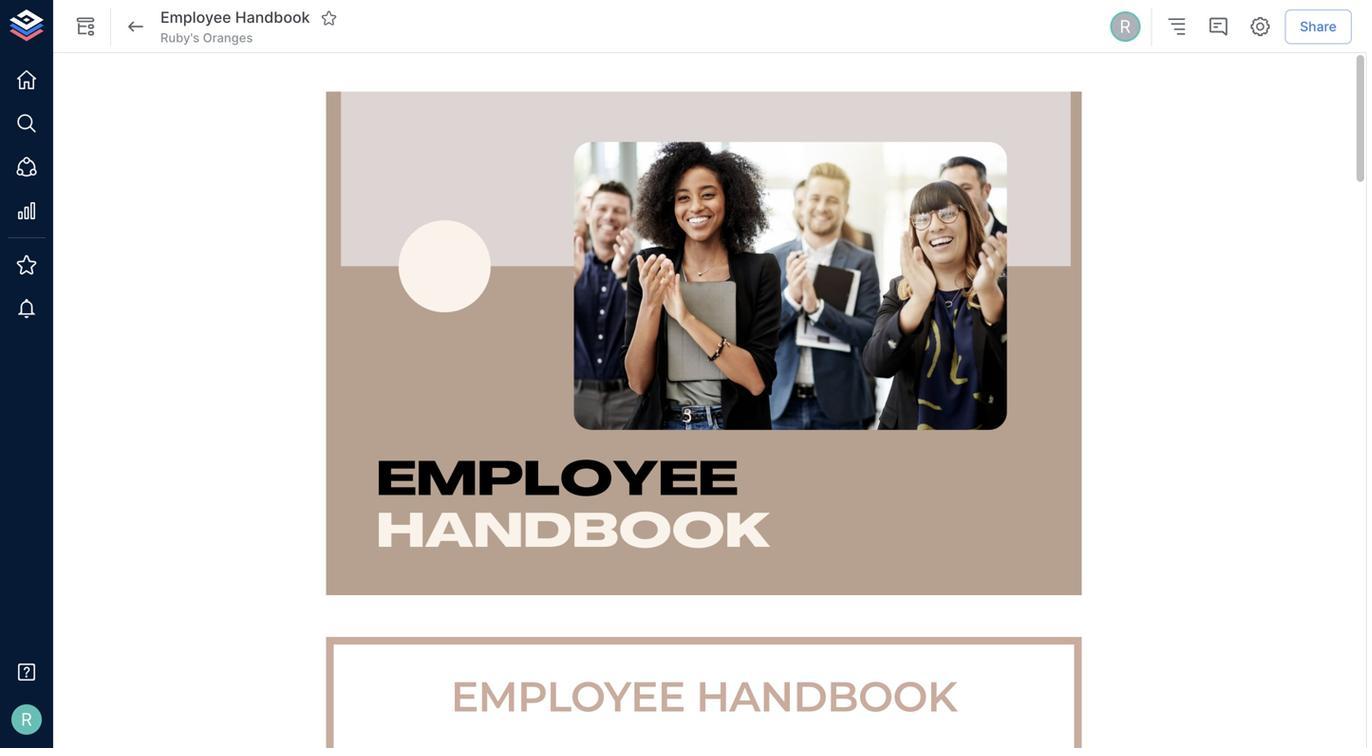Task type: describe. For each thing, give the bounding box(es) containing it.
0 vertical spatial r
[[1120, 16, 1131, 37]]

favorite image
[[321, 9, 338, 26]]

share
[[1301, 18, 1337, 34]]

show wiki image
[[74, 15, 97, 38]]

oranges
[[203, 30, 253, 45]]

ruby's oranges link
[[161, 29, 253, 47]]

0 horizontal spatial r button
[[6, 699, 47, 741]]

comments image
[[1207, 15, 1230, 38]]

go back image
[[124, 15, 147, 38]]

employee handbook
[[451, 672, 958, 723]]

table of contents image
[[1166, 15, 1188, 38]]

employee
[[451, 672, 686, 723]]

employee handbook
[[161, 8, 310, 27]]

settings image
[[1249, 15, 1272, 38]]

1 vertical spatial r
[[21, 709, 32, 730]]



Task type: locate. For each thing, give the bounding box(es) containing it.
0 vertical spatial r button
[[1108, 9, 1144, 45]]

r
[[1120, 16, 1131, 37], [21, 709, 32, 730]]

r button
[[1108, 9, 1144, 45], [6, 699, 47, 741]]

employee
[[161, 8, 231, 27]]

1 vertical spatial r button
[[6, 699, 47, 741]]

ruby's
[[161, 30, 200, 45]]

1 horizontal spatial r
[[1120, 16, 1131, 37]]

1 horizontal spatial r button
[[1108, 9, 1144, 45]]

share button
[[1285, 9, 1353, 44]]

0 horizontal spatial r
[[21, 709, 32, 730]]

handbook
[[696, 672, 958, 723]]

ruby's oranges
[[161, 30, 253, 45]]

handbook
[[235, 8, 310, 27]]



Task type: vqa. For each thing, say whether or not it's contained in the screenshot.
"You"
no



